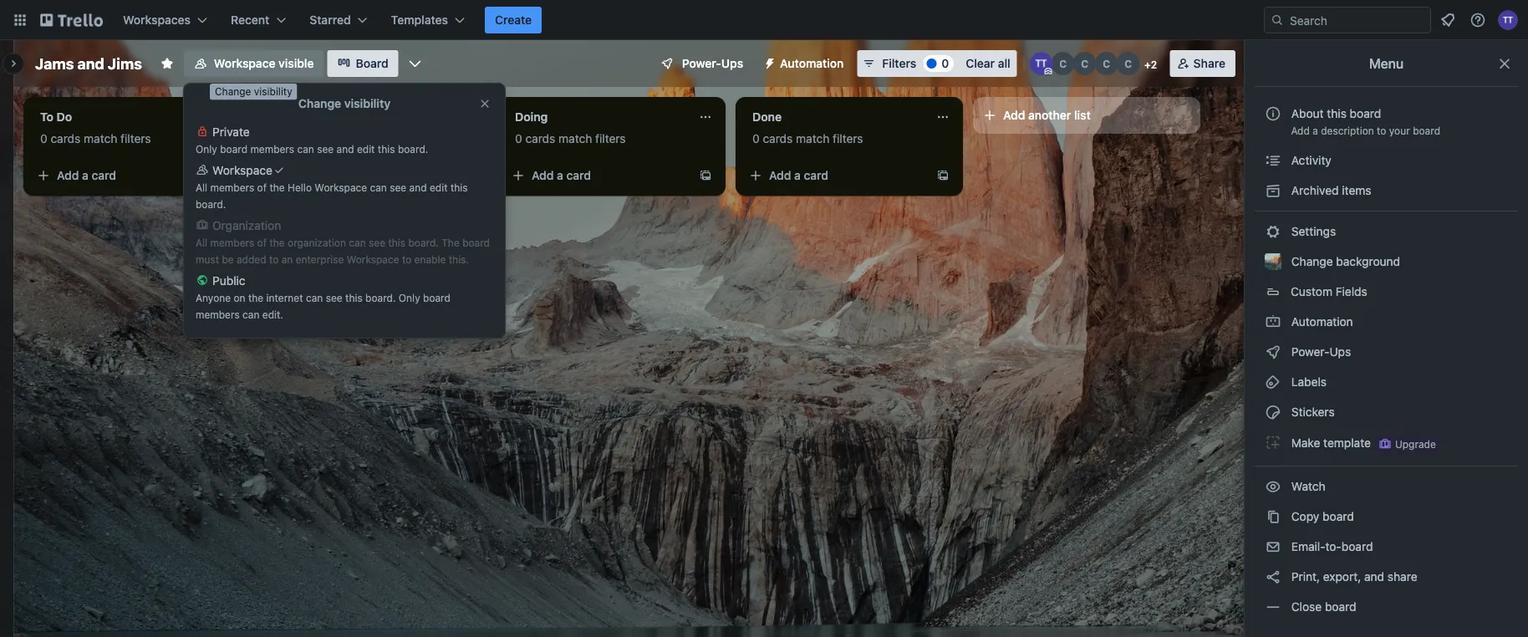 Task type: describe. For each thing, give the bounding box(es) containing it.
back to home image
[[40, 7, 103, 33]]

can inside all members of the organization can see this board. the board must be added to an enterprise workspace to enable this.
[[349, 237, 366, 248]]

open information menu image
[[1470, 12, 1486, 28]]

workspaces button
[[113, 7, 217, 33]]

add down to do 0 cards match filters
[[57, 168, 79, 182]]

match inside to do 0 cards match filters
[[84, 132, 117, 145]]

watch
[[1288, 479, 1329, 493]]

board right your
[[1413, 125, 1440, 136]]

workspaces
[[123, 13, 191, 27]]

card for done
[[804, 168, 829, 182]]

1 vertical spatial power-ups
[[1288, 345, 1354, 359]]

create button
[[485, 7, 542, 33]]

0 cards match filters for done
[[752, 132, 863, 145]]

organization
[[288, 237, 346, 248]]

members up hello
[[250, 143, 294, 155]]

2 c button from the left
[[1073, 52, 1097, 75]]

can down on
[[242, 308, 260, 320]]

4 c button from the left
[[1117, 52, 1140, 75]]

this inside all members of the organization can see this board. the board must be added to an enterprise workspace to enable this.
[[388, 237, 406, 248]]

doing
[[515, 110, 548, 124]]

be
[[222, 253, 234, 265]]

sm image for archived items
[[1265, 182, 1282, 199]]

power-ups link
[[1255, 339, 1518, 365]]

sm image for make template
[[1265, 434, 1282, 451]]

must
[[196, 253, 219, 265]]

only inside anyone on the internet can see this board. only board members can edit.
[[399, 292, 420, 303]]

0 down the done
[[752, 132, 760, 145]]

board up to-
[[1323, 510, 1354, 523]]

clear
[[966, 56, 995, 70]]

0 right private
[[278, 132, 285, 145]]

board down 'export,'
[[1325, 600, 1356, 614]]

archived items
[[1288, 184, 1372, 197]]

change background
[[1288, 255, 1400, 268]]

settings link
[[1255, 218, 1518, 245]]

workspace inside all members of the organization can see this board. the board must be added to an enterprise workspace to enable this.
[[347, 253, 399, 265]]

this up the all members of the hello workspace can see and edit this board.
[[378, 143, 395, 155]]

fields
[[1336, 285, 1368, 298]]

2 card from the left
[[329, 168, 354, 182]]

on
[[234, 292, 245, 303]]

templates button
[[381, 7, 475, 33]]

email-to-board
[[1288, 540, 1373, 553]]

0 cards match filters for doing
[[515, 132, 626, 145]]

board up description
[[1350, 107, 1381, 120]]

copy board link
[[1255, 503, 1518, 530]]

0 horizontal spatial only
[[196, 143, 217, 155]]

a inside about this board add a description to your board
[[1313, 125, 1318, 136]]

all
[[998, 56, 1010, 70]]

christinaovera9 (christinaovera9) image
[[1073, 52, 1097, 75]]

2 add a card button from the left
[[268, 162, 455, 189]]

filters
[[882, 56, 916, 70]]

members inside anyone on the internet can see this board. only board members can edit.
[[196, 308, 240, 320]]

stickers link
[[1255, 399, 1518, 426]]

a right hello
[[319, 168, 326, 182]]

primary element
[[0, 0, 1528, 40]]

board down private
[[220, 143, 247, 155]]

edit.
[[262, 308, 283, 320]]

c for 'chestercheeetah (chestercheeetah)' icon
[[1059, 58, 1067, 69]]

a for done
[[794, 168, 801, 182]]

share button
[[1170, 50, 1236, 77]]

templates
[[391, 13, 448, 27]]

change visibility inside tooltip
[[215, 86, 292, 97]]

c for connorobrien324 (connorobrien324) "icon"
[[1125, 58, 1132, 69]]

this member is an admin of this board. image
[[1045, 68, 1052, 75]]

all for workspace
[[196, 181, 207, 193]]

workspace inside button
[[214, 56, 275, 70]]

description
[[1321, 125, 1374, 136]]

sm image for close board
[[1265, 599, 1282, 615]]

board. inside the all members of the hello workspace can see and edit this board.
[[196, 198, 226, 210]]

sm image for stickers
[[1265, 404, 1282, 421]]

1 vertical spatial power-
[[1291, 345, 1330, 359]]

add a card button for to do
[[30, 162, 217, 189]]

+ 2
[[1145, 59, 1157, 70]]

clarkrunnerman (clarkrunnerman) image
[[1095, 52, 1118, 75]]

2 filters from the left
[[358, 132, 388, 145]]

board
[[356, 56, 388, 70]]

0 inside to do 0 cards match filters
[[40, 132, 47, 145]]

0 down doing
[[515, 132, 522, 145]]

create from template… image
[[699, 169, 712, 182]]

filters inside to do 0 cards match filters
[[120, 132, 151, 145]]

add inside button
[[1003, 108, 1025, 122]]

workspace down private
[[212, 163, 272, 177]]

do
[[57, 110, 72, 124]]

sm image for watch
[[1265, 478, 1282, 495]]

share
[[1194, 56, 1226, 70]]

terry turtle (terryturtle) image
[[1030, 52, 1053, 75]]

1 horizontal spatial automation
[[1288, 315, 1353, 329]]

sm image for settings
[[1265, 223, 1282, 240]]

watch link
[[1255, 473, 1518, 500]]

terry turtle (terryturtle) image
[[1498, 10, 1518, 30]]

card for doing
[[566, 168, 591, 182]]

template
[[1324, 436, 1371, 450]]

add a card for done
[[769, 168, 829, 182]]

enterprise
[[296, 253, 344, 265]]

create from template… image for done
[[936, 169, 950, 182]]

c for clarkrunnerman (clarkrunnerman) icon
[[1103, 58, 1110, 69]]

star or unstar board image
[[160, 57, 174, 70]]

activity link
[[1255, 147, 1518, 174]]

1 vertical spatial ups
[[1330, 345, 1351, 359]]

to-
[[1325, 540, 1342, 553]]

add inside about this board add a description to your board
[[1291, 125, 1310, 136]]

search image
[[1271, 13, 1284, 27]]

Done text field
[[742, 104, 926, 130]]

0 horizontal spatial to
[[269, 253, 279, 265]]

board. inside anyone on the internet can see this board. only board members can edit.
[[365, 292, 396, 303]]

board link
[[327, 50, 399, 77]]

3 match from the left
[[559, 132, 592, 145]]

public
[[212, 274, 245, 288]]

close
[[1291, 600, 1322, 614]]

power-ups inside button
[[682, 56, 743, 70]]

of for organization
[[257, 237, 267, 248]]

starred
[[310, 13, 351, 27]]

enable
[[414, 253, 446, 265]]

customize views image
[[407, 55, 424, 72]]

print,
[[1291, 570, 1320, 584]]

settings
[[1288, 224, 1336, 238]]

organization
[[212, 219, 281, 232]]

1 c button from the left
[[1051, 52, 1075, 75]]

workspace visible button
[[184, 50, 324, 77]]

sm image for power-ups
[[1265, 344, 1282, 360]]

anyone
[[196, 292, 231, 303]]

2 create from template… image from the left
[[461, 169, 475, 182]]

the for organization
[[270, 237, 285, 248]]

upgrade button
[[1375, 434, 1439, 454]]

1 horizontal spatial to
[[402, 253, 412, 265]]

only board members can see and edit this board.
[[196, 143, 428, 155]]

a for to do
[[82, 168, 89, 182]]

sm image for print, export, and share
[[1265, 568, 1282, 585]]

hello
[[288, 181, 312, 193]]

add another list
[[1003, 108, 1091, 122]]

items
[[1342, 184, 1372, 197]]

To Do text field
[[30, 104, 214, 130]]

members inside the all members of the hello workspace can see and edit this board.
[[210, 181, 254, 193]]

jams and jims
[[35, 54, 142, 72]]

3 c button from the left
[[1095, 52, 1118, 75]]

to do 0 cards match filters
[[40, 110, 151, 145]]

sm image for labels
[[1265, 374, 1282, 390]]

this.
[[449, 253, 469, 265]]

add a card for to do
[[57, 168, 116, 182]]

menu
[[1369, 56, 1404, 71]]

0 horizontal spatial edit
[[357, 143, 375, 155]]

2 horizontal spatial change
[[1291, 255, 1333, 268]]

added
[[237, 253, 266, 265]]

export,
[[1323, 570, 1361, 584]]

add a card button for doing
[[505, 162, 692, 189]]

recent
[[231, 13, 269, 27]]

to inside about this board add a description to your board
[[1377, 125, 1386, 136]]

background
[[1336, 255, 1400, 268]]

cards inside to do 0 cards match filters
[[51, 132, 81, 145]]

print, export, and share
[[1288, 570, 1418, 584]]

archived
[[1291, 184, 1339, 197]]

print, export, and share link
[[1255, 563, 1518, 590]]

change background link
[[1255, 248, 1518, 275]]

0 left clear
[[942, 56, 949, 70]]

2 cards from the left
[[288, 132, 318, 145]]

close popover image
[[478, 97, 492, 110]]

custom fields button
[[1255, 278, 1518, 305]]

change visibility tooltip
[[210, 84, 297, 100]]



Task type: locate. For each thing, give the bounding box(es) containing it.
automation up "done" 'text field'
[[780, 56, 844, 70]]

board up this.
[[462, 237, 490, 248]]

connorobrien324 (connorobrien324) image
[[1117, 52, 1140, 75]]

2 sm image from the top
[[1265, 374, 1282, 390]]

sm image inside automation button
[[757, 50, 780, 74]]

c right 'chestercheeetah (chestercheeetah)' icon
[[1081, 58, 1089, 69]]

of inside all members of the organization can see this board. the board must be added to an enterprise workspace to enable this.
[[257, 237, 267, 248]]

can right organization
[[349, 237, 366, 248]]

add a card down the done
[[769, 168, 829, 182]]

starred button
[[300, 7, 378, 33]]

the inside anyone on the internet can see this board. only board members can edit.
[[248, 292, 264, 303]]

Search field
[[1284, 8, 1430, 33]]

about
[[1291, 107, 1324, 120]]

cards down do
[[51, 132, 81, 145]]

email-
[[1291, 540, 1325, 553]]

share
[[1388, 570, 1418, 584]]

clear all button
[[959, 50, 1017, 77]]

add a card down only board members can see and edit this board.
[[294, 168, 354, 182]]

3 filters from the left
[[595, 132, 626, 145]]

custom fields
[[1291, 285, 1368, 298]]

0 vertical spatial edit
[[357, 143, 375, 155]]

filters down to do text box
[[120, 132, 151, 145]]

custom
[[1291, 285, 1333, 298]]

power-ups button
[[649, 50, 753, 77]]

2 of from the top
[[257, 237, 267, 248]]

0 cards match filters down "done" 'text field'
[[752, 132, 863, 145]]

a down doing text field
[[557, 168, 563, 182]]

card down to do 0 cards match filters
[[92, 168, 116, 182]]

sm image inside power-ups link
[[1265, 344, 1282, 360]]

power- down primary element
[[682, 56, 721, 70]]

this left the
[[388, 237, 406, 248]]

add down only board members can see and edit this board.
[[294, 168, 316, 182]]

0
[[942, 56, 949, 70], [40, 132, 47, 145], [278, 132, 285, 145], [515, 132, 522, 145], [752, 132, 760, 145]]

copy
[[1291, 510, 1319, 523]]

labels
[[1288, 375, 1327, 389]]

add a card down to do 0 cards match filters
[[57, 168, 116, 182]]

change
[[215, 86, 251, 97], [298, 97, 341, 110], [1291, 255, 1333, 268]]

power- inside button
[[682, 56, 721, 70]]

match down "done" 'text field'
[[796, 132, 830, 145]]

recent button
[[221, 7, 296, 33]]

1 vertical spatial edit
[[430, 181, 448, 193]]

power-
[[682, 56, 721, 70], [1291, 345, 1330, 359]]

1 vertical spatial the
[[270, 237, 285, 248]]

this inside about this board add a description to your board
[[1327, 107, 1347, 120]]

private
[[212, 125, 250, 139]]

make
[[1291, 436, 1320, 450]]

another
[[1028, 108, 1071, 122]]

1 add a card button from the left
[[30, 162, 217, 189]]

to left enable
[[402, 253, 412, 265]]

stickers
[[1288, 405, 1335, 419]]

4 add a card from the left
[[769, 168, 829, 182]]

1 filters from the left
[[120, 132, 151, 145]]

filters
[[120, 132, 151, 145], [358, 132, 388, 145], [595, 132, 626, 145], [833, 132, 863, 145]]

change visibility down board link
[[298, 97, 391, 110]]

a down about at right
[[1313, 125, 1318, 136]]

add down the done
[[769, 168, 791, 182]]

2 all from the top
[[196, 237, 207, 248]]

1 horizontal spatial change visibility
[[298, 97, 391, 110]]

2 horizontal spatial 0 cards match filters
[[752, 132, 863, 145]]

card down doing text field
[[566, 168, 591, 182]]

2 match from the left
[[321, 132, 355, 145]]

the
[[270, 181, 285, 193], [270, 237, 285, 248], [248, 292, 264, 303]]

list
[[1074, 108, 1091, 122]]

automation link
[[1255, 308, 1518, 335]]

a down "done" 'text field'
[[794, 168, 801, 182]]

make template
[[1288, 436, 1371, 450]]

see inside the all members of the hello workspace can see and edit this board.
[[390, 181, 406, 193]]

labels link
[[1255, 369, 1518, 395]]

0 horizontal spatial 0 cards match filters
[[278, 132, 388, 145]]

board inside all members of the organization can see this board. the board must be added to an enterprise workspace to enable this.
[[462, 237, 490, 248]]

done
[[752, 110, 782, 124]]

3 cards from the left
[[525, 132, 555, 145]]

cards up hello
[[288, 132, 318, 145]]

1 horizontal spatial ups
[[1330, 345, 1351, 359]]

of for workspace
[[257, 181, 267, 193]]

the inside the all members of the hello workspace can see and edit this board.
[[270, 181, 285, 193]]

sm image
[[1265, 344, 1282, 360], [1265, 374, 1282, 390], [1265, 404, 1282, 421], [1265, 538, 1282, 555], [1265, 568, 1282, 585]]

only
[[196, 143, 217, 155], [399, 292, 420, 303]]

change visibility down workspace visible button
[[215, 86, 292, 97]]

4 sm image from the top
[[1265, 538, 1282, 555]]

sm image inside close board link
[[1265, 599, 1282, 615]]

c inside "icon"
[[1125, 58, 1132, 69]]

activity
[[1288, 153, 1332, 167]]

0 vertical spatial of
[[257, 181, 267, 193]]

2 c from the left
[[1081, 58, 1089, 69]]

0 notifications image
[[1438, 10, 1458, 30]]

power-ups up labels
[[1288, 345, 1354, 359]]

card down "done" 'text field'
[[804, 168, 829, 182]]

4 filters from the left
[[833, 132, 863, 145]]

1 match from the left
[[84, 132, 117, 145]]

add another list button
[[973, 97, 1200, 134]]

c inside image
[[1081, 58, 1089, 69]]

3 create from template… image from the left
[[936, 169, 950, 182]]

0 vertical spatial all
[[196, 181, 207, 193]]

only down enable
[[399, 292, 420, 303]]

add a card down doing
[[532, 168, 591, 182]]

visibility down board link
[[344, 97, 391, 110]]

sm image for email-to-board
[[1265, 538, 1282, 555]]

sm image inside watch link
[[1265, 478, 1282, 495]]

Board name text field
[[27, 50, 150, 77]]

and inside the all members of the hello workspace can see and edit this board.
[[409, 181, 427, 193]]

0 horizontal spatial power-
[[682, 56, 721, 70]]

edit up the all members of the hello workspace can see and edit this board.
[[357, 143, 375, 155]]

all inside all members of the organization can see this board. the board must be added to an enterprise workspace to enable this.
[[196, 237, 207, 248]]

1 create from template… image from the left
[[224, 169, 237, 182]]

0 down to
[[40, 132, 47, 145]]

1 horizontal spatial visibility
[[344, 97, 391, 110]]

c right this member is an admin of this board. image
[[1059, 58, 1067, 69]]

to left an
[[269, 253, 279, 265]]

match down to do text box
[[84, 132, 117, 145]]

1 vertical spatial only
[[399, 292, 420, 303]]

internet
[[266, 292, 303, 303]]

an
[[281, 253, 293, 265]]

0 vertical spatial power-ups
[[682, 56, 743, 70]]

workspace inside the all members of the hello workspace can see and edit this board.
[[315, 181, 367, 193]]

sm image inside stickers link
[[1265, 404, 1282, 421]]

1 cards from the left
[[51, 132, 81, 145]]

see inside anyone on the internet can see this board. only board members can edit.
[[326, 292, 342, 303]]

close board link
[[1255, 594, 1518, 620]]

of inside the all members of the hello workspace can see and edit this board.
[[257, 181, 267, 193]]

create from template… image
[[224, 169, 237, 182], [461, 169, 475, 182], [936, 169, 950, 182]]

3 sm image from the top
[[1265, 404, 1282, 421]]

card down only board members can see and edit this board.
[[329, 168, 354, 182]]

2 vertical spatial the
[[248, 292, 264, 303]]

sm image inside labels link
[[1265, 374, 1282, 390]]

sm image inside print, export, and share link
[[1265, 568, 1282, 585]]

0 horizontal spatial power-ups
[[682, 56, 743, 70]]

automation inside button
[[780, 56, 844, 70]]

and inside board name text box
[[77, 54, 104, 72]]

change up only board members can see and edit this board.
[[298, 97, 341, 110]]

1 horizontal spatial only
[[399, 292, 420, 303]]

c right christinaovera9 (christinaovera9) image
[[1103, 58, 1110, 69]]

0 horizontal spatial ups
[[721, 56, 743, 70]]

members down anyone
[[196, 308, 240, 320]]

2 horizontal spatial create from template… image
[[936, 169, 950, 182]]

add
[[1003, 108, 1025, 122], [1291, 125, 1310, 136], [57, 168, 79, 182], [294, 168, 316, 182], [532, 168, 554, 182], [769, 168, 791, 182]]

3 0 cards match filters from the left
[[752, 132, 863, 145]]

automation button
[[757, 50, 854, 77]]

sm image for copy board
[[1265, 508, 1282, 525]]

4 match from the left
[[796, 132, 830, 145]]

filters up the all members of the hello workspace can see and edit this board.
[[358, 132, 388, 145]]

add a card for doing
[[532, 168, 591, 182]]

the inside all members of the organization can see this board. the board must be added to an enterprise workspace to enable this.
[[270, 237, 285, 248]]

change down settings
[[1291, 255, 1333, 268]]

1 horizontal spatial edit
[[430, 181, 448, 193]]

anyone on the internet can see this board. only board members can edit.
[[196, 292, 451, 320]]

jims
[[108, 54, 142, 72]]

of left hello
[[257, 181, 267, 193]]

1 vertical spatial of
[[257, 237, 267, 248]]

all for organization
[[196, 237, 207, 248]]

your
[[1389, 125, 1410, 136]]

automation
[[780, 56, 844, 70], [1288, 315, 1353, 329]]

clear all
[[966, 56, 1010, 70]]

the right on
[[248, 292, 264, 303]]

the left hello
[[270, 181, 285, 193]]

the for workspace
[[270, 181, 285, 193]]

to
[[1377, 125, 1386, 136], [269, 253, 279, 265], [402, 253, 412, 265]]

workspace right hello
[[315, 181, 367, 193]]

visibility
[[254, 86, 292, 97], [344, 97, 391, 110]]

2 0 cards match filters from the left
[[515, 132, 626, 145]]

3 add a card button from the left
[[505, 162, 692, 189]]

c left +
[[1125, 58, 1132, 69]]

Doing text field
[[505, 104, 689, 130]]

add a card button down to do 0 cards match filters
[[30, 162, 217, 189]]

create from template… image for to do
[[224, 169, 237, 182]]

0 horizontal spatial change visibility
[[215, 86, 292, 97]]

this
[[1327, 107, 1347, 120], [378, 143, 395, 155], [450, 181, 468, 193], [388, 237, 406, 248], [345, 292, 363, 303]]

members up be
[[210, 237, 254, 248]]

this up the
[[450, 181, 468, 193]]

3 card from the left
[[566, 168, 591, 182]]

0 horizontal spatial visibility
[[254, 86, 292, 97]]

sm image inside copy board link
[[1265, 508, 1282, 525]]

sm image for automation
[[1265, 313, 1282, 330]]

sm image inside the email-to-board link
[[1265, 538, 1282, 555]]

cards down the done
[[763, 132, 793, 145]]

board. inside all members of the organization can see this board. the board must be added to an enterprise workspace to enable this.
[[408, 237, 439, 248]]

add a card button down doing text field
[[505, 162, 692, 189]]

2 add a card from the left
[[294, 168, 354, 182]]

create
[[495, 13, 532, 27]]

0 vertical spatial only
[[196, 143, 217, 155]]

change visibility
[[215, 86, 292, 97], [298, 97, 391, 110]]

change inside tooltip
[[215, 86, 251, 97]]

0 horizontal spatial create from template… image
[[224, 169, 237, 182]]

members up organization
[[210, 181, 254, 193]]

copy board
[[1288, 510, 1354, 523]]

automation down custom fields
[[1288, 315, 1353, 329]]

change down workspace visible button
[[215, 86, 251, 97]]

email-to-board link
[[1255, 533, 1518, 560]]

0 vertical spatial automation
[[780, 56, 844, 70]]

switch to… image
[[12, 12, 28, 28]]

3 c from the left
[[1103, 58, 1110, 69]]

add a card
[[57, 168, 116, 182], [294, 168, 354, 182], [532, 168, 591, 182], [769, 168, 829, 182]]

card
[[92, 168, 116, 182], [329, 168, 354, 182], [566, 168, 591, 182], [804, 168, 829, 182]]

to left your
[[1377, 125, 1386, 136]]

power- up labels
[[1291, 345, 1330, 359]]

0 cards match filters
[[278, 132, 388, 145], [515, 132, 626, 145], [752, 132, 863, 145]]

1 horizontal spatial 0 cards match filters
[[515, 132, 626, 145]]

add left another
[[1003, 108, 1025, 122]]

filters down doing text field
[[595, 132, 626, 145]]

2
[[1151, 59, 1157, 70]]

add a card button for done
[[742, 162, 930, 189]]

all members of the hello workspace can see and edit this board.
[[196, 181, 468, 210]]

can
[[297, 143, 314, 155], [370, 181, 387, 193], [349, 237, 366, 248], [306, 292, 323, 303], [242, 308, 260, 320]]

ups
[[721, 56, 743, 70], [1330, 345, 1351, 359]]

ups down automation link
[[1330, 345, 1351, 359]]

1 vertical spatial all
[[196, 237, 207, 248]]

1 card from the left
[[92, 168, 116, 182]]

4 c from the left
[[1125, 58, 1132, 69]]

sm image
[[757, 50, 780, 74], [1265, 152, 1282, 169], [1265, 182, 1282, 199], [1265, 223, 1282, 240], [1265, 313, 1282, 330], [1265, 434, 1282, 451], [1265, 478, 1282, 495], [1265, 508, 1282, 525], [1265, 599, 1282, 615]]

a for doing
[[557, 168, 563, 182]]

match down doing text field
[[559, 132, 592, 145]]

0 cards match filters up the all members of the hello workspace can see and edit this board.
[[278, 132, 388, 145]]

can up all members of the organization can see this board. the board must be added to an enterprise workspace to enable this.
[[370, 181, 387, 193]]

1 add a card from the left
[[57, 168, 116, 182]]

1 of from the top
[[257, 181, 267, 193]]

1 0 cards match filters from the left
[[278, 132, 388, 145]]

workspace up change visibility tooltip
[[214, 56, 275, 70]]

1 vertical spatial automation
[[1288, 315, 1353, 329]]

add down doing
[[532, 168, 554, 182]]

and left share
[[1364, 570, 1385, 584]]

board inside anyone on the internet can see this board. only board members can edit.
[[423, 292, 451, 303]]

can right internet
[[306, 292, 323, 303]]

edit up the
[[430, 181, 448, 193]]

sm image for activity
[[1265, 152, 1282, 169]]

all members of the organization can see this board. the board must be added to an enterprise workspace to enable this.
[[196, 237, 490, 265]]

this up description
[[1327, 107, 1347, 120]]

chestercheeetah (chestercheeetah) image
[[1051, 52, 1075, 75]]

0 vertical spatial ups
[[721, 56, 743, 70]]

c for christinaovera9 (christinaovera9) image
[[1081, 58, 1089, 69]]

filters down "done" 'text field'
[[833, 132, 863, 145]]

sm image inside the archived items link
[[1265, 182, 1282, 199]]

1 horizontal spatial power-ups
[[1288, 345, 1354, 359]]

visibility down workspace visible
[[254, 86, 292, 97]]

add down about at right
[[1291, 125, 1310, 136]]

0 vertical spatial the
[[270, 181, 285, 193]]

card for to do
[[92, 168, 116, 182]]

and up the all members of the hello workspace can see and edit this board.
[[337, 143, 354, 155]]

0 vertical spatial power-
[[682, 56, 721, 70]]

all
[[196, 181, 207, 193], [196, 237, 207, 248]]

close board
[[1288, 600, 1356, 614]]

edit inside the all members of the hello workspace can see and edit this board.
[[430, 181, 448, 193]]

0 horizontal spatial change
[[215, 86, 251, 97]]

see inside all members of the organization can see this board. the board must be added to an enterprise workspace to enable this.
[[369, 237, 385, 248]]

0 cards match filters down doing text field
[[515, 132, 626, 145]]

this inside the all members of the hello workspace can see and edit this board.
[[450, 181, 468, 193]]

the up an
[[270, 237, 285, 248]]

and up enable
[[409, 181, 427, 193]]

can inside the all members of the hello workspace can see and edit this board.
[[370, 181, 387, 193]]

visible
[[279, 56, 314, 70]]

of up added
[[257, 237, 267, 248]]

archived items link
[[1255, 177, 1518, 204]]

this inside anyone on the internet can see this board. only board members can edit.
[[345, 292, 363, 303]]

sm image inside activity link
[[1265, 152, 1282, 169]]

members inside all members of the organization can see this board. the board must be added to an enterprise workspace to enable this.
[[210, 237, 254, 248]]

2 horizontal spatial to
[[1377, 125, 1386, 136]]

4 cards from the left
[[763, 132, 793, 145]]

ups inside button
[[721, 56, 743, 70]]

sm image inside automation link
[[1265, 313, 1282, 330]]

board.
[[398, 143, 428, 155], [196, 198, 226, 210], [408, 237, 439, 248], [365, 292, 396, 303]]

0 horizontal spatial automation
[[780, 56, 844, 70]]

to
[[40, 110, 54, 124]]

3 add a card from the left
[[532, 168, 591, 182]]

only down private
[[196, 143, 217, 155]]

board
[[1350, 107, 1381, 120], [1413, 125, 1440, 136], [220, 143, 247, 155], [462, 237, 490, 248], [423, 292, 451, 303], [1323, 510, 1354, 523], [1342, 540, 1373, 553], [1325, 600, 1356, 614]]

workspace right enterprise
[[347, 253, 399, 265]]

1 all from the top
[[196, 181, 207, 193]]

4 add a card button from the left
[[742, 162, 930, 189]]

1 c from the left
[[1059, 58, 1067, 69]]

of
[[257, 181, 267, 193], [257, 237, 267, 248]]

ups down primary element
[[721, 56, 743, 70]]

board down enable
[[423, 292, 451, 303]]

1 sm image from the top
[[1265, 344, 1282, 360]]

can up hello
[[297, 143, 314, 155]]

a down to do 0 cards match filters
[[82, 168, 89, 182]]

sm image inside settings link
[[1265, 223, 1282, 240]]

visibility inside tooltip
[[254, 86, 292, 97]]

1 horizontal spatial change
[[298, 97, 341, 110]]

this down all members of the organization can see this board. the board must be added to an enterprise workspace to enable this.
[[345, 292, 363, 303]]

power-ups down primary element
[[682, 56, 743, 70]]

add a card button down "done" 'text field'
[[742, 162, 930, 189]]

1 horizontal spatial create from template… image
[[461, 169, 475, 182]]

board up the print, export, and share
[[1342, 540, 1373, 553]]

4 card from the left
[[804, 168, 829, 182]]

the
[[442, 237, 460, 248]]

5 sm image from the top
[[1265, 568, 1282, 585]]

cards down doing
[[525, 132, 555, 145]]

jams
[[35, 54, 74, 72]]

upgrade
[[1395, 438, 1436, 450]]

all inside the all members of the hello workspace can see and edit this board.
[[196, 181, 207, 193]]

1 horizontal spatial power-
[[1291, 345, 1330, 359]]

workspace visible
[[214, 56, 314, 70]]



Task type: vqa. For each thing, say whether or not it's contained in the screenshot.
this
yes



